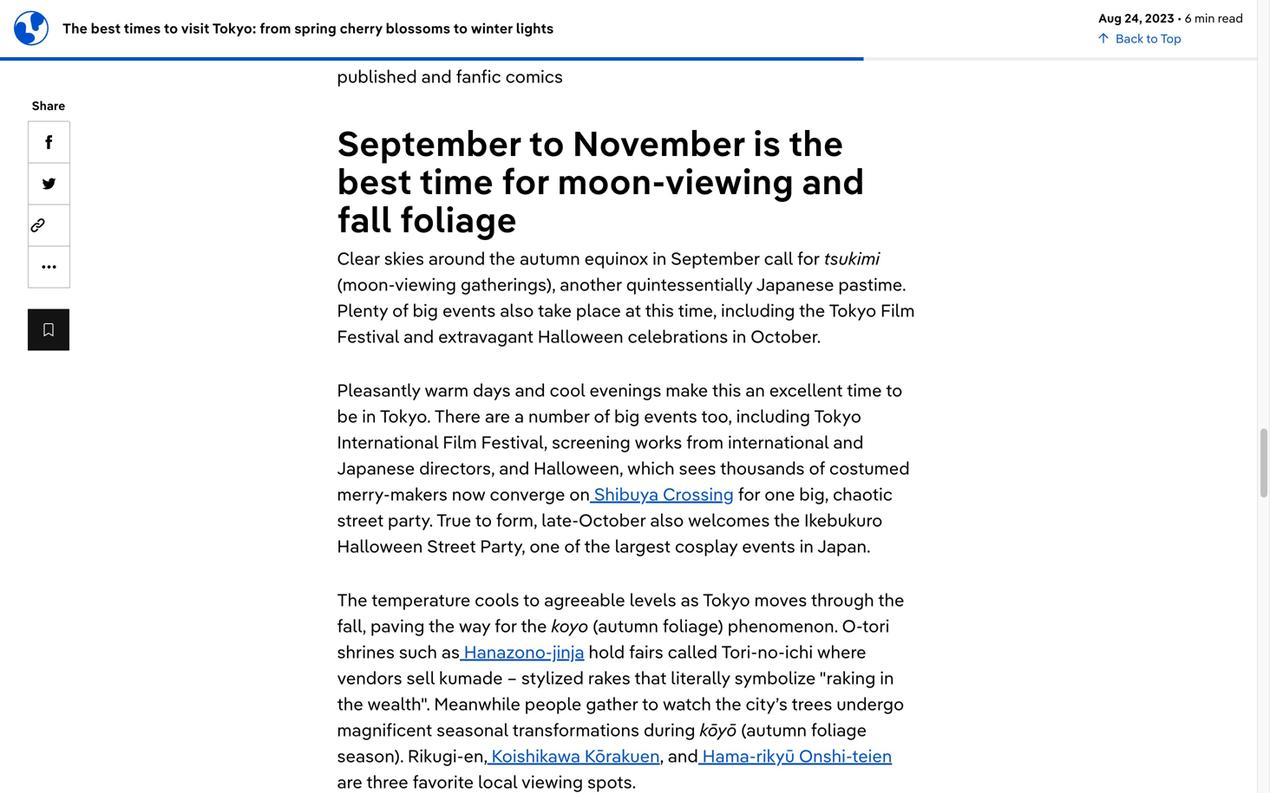 Task type: vqa. For each thing, say whether or not it's contained in the screenshot.
the bottommost the weather
no



Task type: locate. For each thing, give the bounding box(es) containing it.
0 vertical spatial from
[[260, 20, 291, 37]]

this inside pleasantly warm days and cool evenings make this an excellent time to be in tokyo. there are a number of big events too, including tokyo international film festival, screening works from international and japanese directors, and halloween, which sees thousands of costumed merry-makers now converge on
[[712, 379, 741, 401]]

from inside pleasantly warm days and cool evenings make this an excellent time to be in tokyo. there are a number of big events too, including tokyo international film festival, screening works from international and japanese directors, and halloween, which sees thousands of costumed merry-makers now converge on
[[686, 431, 724, 453]]

which
[[627, 457, 675, 479]]

moves
[[754, 589, 807, 611]]

trees
[[792, 693, 832, 715]]

transformations
[[512, 719, 639, 741]]

1 horizontal spatial japanese
[[756, 273, 834, 295]]

the up fall,
[[337, 589, 367, 611]]

tokyo up foliage)
[[703, 589, 750, 611]]

the
[[789, 121, 844, 165], [489, 247, 515, 269], [799, 299, 825, 321], [774, 509, 800, 531], [584, 535, 611, 557], [878, 589, 904, 611], [429, 615, 455, 637], [521, 615, 547, 637], [337, 693, 363, 715], [715, 693, 742, 715]]

0 horizontal spatial japanese
[[337, 457, 415, 479]]

directors,
[[419, 457, 495, 479]]

for up hanazono-
[[495, 615, 517, 637]]

0 horizontal spatial foliage
[[400, 197, 517, 241]]

1 vertical spatial film
[[443, 431, 477, 453]]

rikyū
[[756, 745, 795, 767]]

for down thousands
[[738, 483, 760, 505]]

best up the clear
[[337, 159, 412, 203]]

and up the a
[[515, 379, 545, 401]]

1 vertical spatial time
[[847, 379, 882, 401]]

people
[[525, 693, 582, 715]]

events up works
[[644, 405, 697, 427]]

1 vertical spatial from
[[686, 431, 724, 453]]

to inside hold fairs called tori-no-ichi where vendors sell kumade – stylized rakes that literally symbolize "raking in the wealth". meanwhile people gather to watch the city's trees undergo magnificent seasonal transformations during
[[642, 693, 659, 715]]

2 horizontal spatial events
[[742, 535, 795, 557]]

0 vertical spatial (autumn
[[593, 615, 659, 637]]

autumn
[[520, 247, 580, 269]]

including up international
[[736, 405, 810, 427]]

1 vertical spatial also
[[650, 509, 684, 531]]

film down there
[[443, 431, 477, 453]]

1 vertical spatial viewing
[[395, 273, 456, 295]]

on
[[569, 483, 590, 505]]

0 vertical spatial foliage
[[400, 197, 517, 241]]

tokyo inside september to november is the best time for moon-viewing and fall foliage clear skies around the autumn equinox in september call for tsukimi (moon-viewing gatherings), another quintessentially japanese pastime. plenty of big events also take place at this time, including the tokyo film festival and extravagant halloween celebrations in october.
[[829, 299, 876, 321]]

0 horizontal spatial best
[[91, 20, 121, 37]]

halloween
[[538, 325, 624, 347], [337, 535, 423, 557]]

this right "at"
[[645, 299, 674, 321]]

0 horizontal spatial viewing
[[395, 273, 456, 295]]

0 horizontal spatial time
[[419, 159, 494, 203]]

1 vertical spatial as
[[442, 641, 460, 663]]

•
[[1177, 10, 1182, 26]]

to inside the 'the temperature cools to agreeable levels as tokyo moves through the fall, paving the way for the'
[[523, 589, 540, 611]]

read
[[1218, 10, 1243, 26]]

1 horizontal spatial film
[[881, 299, 915, 321]]

time up around
[[419, 159, 494, 203]]

foliage inside september to november is the best time for moon-viewing and fall foliage clear skies around the autumn equinox in september call for tsukimi (moon-viewing gatherings), another quintessentially japanese pastime. plenty of big events also take place at this time, including the tokyo film festival and extravagant halloween celebrations in october.
[[400, 197, 517, 241]]

symbolize
[[735, 667, 816, 689]]

0 horizontal spatial (autumn
[[593, 615, 659, 637]]

1 vertical spatial events
[[644, 405, 697, 427]]

for
[[502, 159, 549, 203], [797, 247, 820, 269], [738, 483, 760, 505], [495, 615, 517, 637]]

of inside for one big, chaotic street party. true to form, late-october also welcomes the ikebukuro halloween street party, one of the largest cosplay events in japan.
[[564, 535, 580, 557]]

1 vertical spatial japanese
[[337, 457, 415, 479]]

japanese inside pleasantly warm days and cool evenings make this an excellent time to be in tokyo. there are a number of big events too, including tokyo international film festival, screening works from international and japanese directors, and halloween, which sees thousands of costumed merry-makers now converge on
[[337, 457, 415, 479]]

2 vertical spatial viewing
[[521, 771, 583, 793]]

1 horizontal spatial this
[[712, 379, 741, 401]]

tori
[[862, 615, 890, 637]]

the left the way
[[429, 615, 455, 637]]

0 horizontal spatial the
[[62, 20, 88, 37]]

0 vertical spatial this
[[645, 299, 674, 321]]

times
[[124, 20, 161, 37]]

are inside pleasantly warm days and cool evenings make this an excellent time to be in tokyo. there are a number of big events too, including tokyo international film festival, screening works from international and japanese directors, and halloween, which sees thousands of costumed merry-makers now converge on
[[485, 405, 510, 427]]

the inside the 'the temperature cools to agreeable levels as tokyo moves through the fall, paving the way for the'
[[337, 589, 367, 611]]

halloween,
[[534, 457, 623, 479]]

0 vertical spatial film
[[881, 299, 915, 321]]

1 vertical spatial big
[[614, 405, 640, 427]]

make
[[666, 379, 708, 401]]

the temperature cools to agreeable levels as tokyo moves through the fall, paving the way for the
[[337, 589, 904, 637]]

kōyō
[[700, 719, 741, 741]]

the down big,
[[774, 509, 800, 531]]

the for the temperature cools to agreeable levels as tokyo moves through the fall, paving the way for the
[[337, 589, 367, 611]]

a
[[514, 405, 524, 427]]

viewing inside koishikawa kōrakuen , and hama-rikyū onshi-teien are three favorite local viewing spots.
[[521, 771, 583, 793]]

time inside september to november is the best time for moon-viewing and fall foliage clear skies around the autumn equinox in september call for tsukimi (moon-viewing gatherings), another quintessentially japanese pastime. plenty of big events also take place at this time, including the tokyo film festival and extravagant halloween celebrations in october.
[[419, 159, 494, 203]]

during
[[644, 719, 695, 741]]

0 vertical spatial japanese
[[756, 273, 834, 295]]

1 vertical spatial halloween
[[337, 535, 423, 557]]

the down october
[[584, 535, 611, 557]]

big down skies
[[413, 299, 438, 321]]

best left times at the top
[[91, 20, 121, 37]]

wealth".
[[367, 693, 430, 715]]

0 vertical spatial one
[[765, 483, 795, 505]]

1 horizontal spatial from
[[686, 431, 724, 453]]

0 vertical spatial are
[[485, 405, 510, 427]]

as
[[681, 589, 699, 611], [442, 641, 460, 663]]

1 horizontal spatial also
[[650, 509, 684, 531]]

are left the a
[[485, 405, 510, 427]]

(autumn up rikyū
[[741, 719, 807, 741]]

for right call
[[797, 247, 820, 269]]

cools
[[475, 589, 519, 611]]

(autumn for foliage
[[741, 719, 807, 741]]

2023
[[1145, 10, 1174, 26]]

events inside september to november is the best time for moon-viewing and fall foliage clear skies around the autumn equinox in september call for tsukimi (moon-viewing gatherings), another quintessentially japanese pastime. plenty of big events also take place at this time, including the tokyo film festival and extravagant halloween celebrations in october.
[[442, 299, 496, 321]]

also inside for one big, chaotic street party. true to form, late-october also welcomes the ikebukuro halloween street party, one of the largest cosplay events in japan.
[[650, 509, 684, 531]]

crossing
[[663, 483, 734, 505]]

film
[[881, 299, 915, 321], [443, 431, 477, 453]]

0 horizontal spatial film
[[443, 431, 477, 453]]

1 horizontal spatial events
[[644, 405, 697, 427]]

tsukimi
[[824, 247, 880, 269]]

0 horizontal spatial big
[[413, 299, 438, 321]]

2 horizontal spatial viewing
[[665, 159, 794, 203]]

(autumn up hold
[[593, 615, 659, 637]]

tokyo inside pleasantly warm days and cool evenings make this an excellent time to be in tokyo. there are a number of big events too, including tokyo international film festival, screening works from international and japanese directors, and halloween, which sees thousands of costumed merry-makers now converge on
[[814, 405, 862, 427]]

foliage up around
[[400, 197, 517, 241]]

0 horizontal spatial september
[[337, 121, 521, 165]]

fall
[[337, 197, 392, 241]]

fall,
[[337, 615, 366, 637]]

0 horizontal spatial are
[[337, 771, 362, 793]]

the
[[62, 20, 88, 37], [337, 589, 367, 611]]

september to november is the best time for moon-viewing and fall foliage clear skies around the autumn equinox in september call for tsukimi (moon-viewing gatherings), another quintessentially japanese pastime. plenty of big events also take place at this time, including the tokyo film festival and extravagant halloween celebrations in october.
[[337, 121, 915, 347]]

tokyo
[[829, 299, 876, 321], [814, 405, 862, 427], [703, 589, 750, 611]]

hama-rikyū onshi-teien link
[[698, 745, 892, 767]]

0 horizontal spatial this
[[645, 299, 674, 321]]

that
[[634, 667, 667, 689]]

way
[[459, 615, 490, 637]]

of down late-
[[564, 535, 580, 557]]

favorite
[[413, 771, 474, 793]]

1 horizontal spatial as
[[681, 589, 699, 611]]

street
[[427, 535, 476, 557]]

as inside (autumn foliage) phenomenon. o-tori shrines such as
[[442, 641, 460, 663]]

0 vertical spatial september
[[337, 121, 521, 165]]

late-
[[542, 509, 579, 531]]

halloween inside september to november is the best time for moon-viewing and fall foliage clear skies around the autumn equinox in september call for tsukimi (moon-viewing gatherings), another quintessentially japanese pastime. plenty of big events also take place at this time, including the tokyo film festival and extravagant halloween celebrations in october.
[[538, 325, 624, 347]]

from left spring
[[260, 20, 291, 37]]

are down season).
[[337, 771, 362, 793]]

jinja
[[553, 641, 584, 663]]

1 horizontal spatial halloween
[[538, 325, 624, 347]]

0 horizontal spatial halloween
[[337, 535, 423, 557]]

more options image
[[42, 260, 56, 274]]

of up big,
[[809, 457, 825, 479]]

in inside for one big, chaotic street party. true to form, late-october also welcomes the ikebukuro halloween street party, one of the largest cosplay events in japan.
[[800, 535, 814, 557]]

also down shibuya crossing on the bottom of page
[[650, 509, 684, 531]]

1 vertical spatial foliage
[[811, 719, 867, 741]]

hanazono-
[[464, 641, 553, 663]]

halloween down the place
[[538, 325, 624, 347]]

share to twitter image
[[42, 177, 56, 191]]

events inside pleasantly warm days and cool evenings make this an excellent time to be in tokyo. there are a number of big events too, including tokyo international film festival, screening works from international and japanese directors, and halloween, which sees thousands of costumed merry-makers now converge on
[[644, 405, 697, 427]]

festival
[[337, 325, 399, 347]]

form,
[[496, 509, 537, 531]]

1 horizontal spatial time
[[847, 379, 882, 401]]

tokyo down excellent
[[814, 405, 862, 427]]

international
[[728, 431, 829, 453]]

including up "october."
[[721, 299, 795, 321]]

1 horizontal spatial are
[[485, 405, 510, 427]]

1 vertical spatial best
[[337, 159, 412, 203]]

2 vertical spatial tokyo
[[703, 589, 750, 611]]

spots.
[[587, 771, 636, 793]]

as up foliage)
[[681, 589, 699, 611]]

1 vertical spatial one
[[530, 535, 560, 557]]

1 vertical spatial this
[[712, 379, 741, 401]]

1 horizontal spatial big
[[614, 405, 640, 427]]

events down the welcomes
[[742, 535, 795, 557]]

shibuya crossing link
[[590, 483, 734, 505]]

japanese inside september to november is the best time for moon-viewing and fall foliage clear skies around the autumn equinox in september call for tsukimi (moon-viewing gatherings), another quintessentially japanese pastime. plenty of big events also take place at this time, including the tokyo film festival and extravagant halloween celebrations in october.
[[756, 273, 834, 295]]

at
[[625, 299, 641, 321]]

(moon-
[[337, 273, 395, 295]]

japanese
[[756, 273, 834, 295], [337, 457, 415, 479]]

local
[[478, 771, 518, 793]]

the up gatherings),
[[489, 247, 515, 269]]

0 vertical spatial halloween
[[538, 325, 624, 347]]

shrines
[[337, 641, 395, 663]]

0 vertical spatial big
[[413, 299, 438, 321]]

in left japan.
[[800, 535, 814, 557]]

as right such
[[442, 641, 460, 663]]

0 horizontal spatial as
[[442, 641, 460, 663]]

hanazono-jinja link
[[460, 641, 584, 663]]

literally
[[671, 667, 730, 689]]

1 vertical spatial tokyo
[[814, 405, 862, 427]]

0 horizontal spatial also
[[500, 299, 534, 321]]

film inside september to november is the best time for moon-viewing and fall foliage clear skies around the autumn equinox in september call for tsukimi (moon-viewing gatherings), another quintessentially japanese pastime. plenty of big events also take place at this time, including the tokyo film festival and extravagant halloween celebrations in october.
[[881, 299, 915, 321]]

1 vertical spatial (autumn
[[741, 719, 807, 741]]

in up undergo
[[880, 667, 894, 689]]

0 vertical spatial time
[[419, 159, 494, 203]]

shibuya crossing
[[590, 483, 734, 505]]

cool
[[550, 379, 585, 401]]

converge
[[490, 483, 565, 505]]

agreeable
[[544, 589, 625, 611]]

big down evenings
[[614, 405, 640, 427]]

foliage up onshi-
[[811, 719, 867, 741]]

0 vertical spatial also
[[500, 299, 534, 321]]

to
[[164, 20, 178, 37], [453, 20, 468, 37], [1146, 31, 1158, 46], [529, 121, 565, 165], [886, 379, 903, 401], [475, 509, 492, 531], [523, 589, 540, 611], [642, 693, 659, 715]]

the down vendors at bottom
[[337, 693, 363, 715]]

japanese down call
[[756, 273, 834, 295]]

koishikawa kōrakuen link
[[487, 745, 660, 767]]

and right festival
[[404, 325, 434, 347]]

tokyo inside the 'the temperature cools to agreeable levels as tokyo moves through the fall, paving the way for the'
[[703, 589, 750, 611]]

time inside pleasantly warm days and cool evenings make this an excellent time to be in tokyo. there are a number of big events too, including tokyo international film festival, screening works from international and japanese directors, and halloween, which sees thousands of costumed merry-makers now converge on
[[847, 379, 882, 401]]

also down gatherings),
[[500, 299, 534, 321]]

the right is at right top
[[789, 121, 844, 165]]

1 horizontal spatial best
[[337, 159, 412, 203]]

of right plenty
[[392, 299, 408, 321]]

in right be
[[362, 405, 376, 427]]

1 horizontal spatial foliage
[[811, 719, 867, 741]]

and up costumed
[[833, 431, 864, 453]]

1 horizontal spatial september
[[671, 247, 760, 269]]

the up tori
[[878, 589, 904, 611]]

0 vertical spatial as
[[681, 589, 699, 611]]

0 horizontal spatial from
[[260, 20, 291, 37]]

1 horizontal spatial (autumn
[[741, 719, 807, 741]]

1 vertical spatial including
[[736, 405, 810, 427]]

0 vertical spatial tokyo
[[829, 299, 876, 321]]

viewing
[[665, 159, 794, 203], [395, 273, 456, 295], [521, 771, 583, 793]]

big inside september to november is the best time for moon-viewing and fall foliage clear skies around the autumn equinox in september call for tsukimi (moon-viewing gatherings), another quintessentially japanese pastime. plenty of big events also take place at this time, including the tokyo film festival and extravagant halloween celebrations in october.
[[413, 299, 438, 321]]

the right link to homepage icon
[[62, 20, 88, 37]]

0 vertical spatial viewing
[[665, 159, 794, 203]]

(autumn inside (autumn foliage season). rikugi-en,
[[741, 719, 807, 741]]

back to top button
[[1099, 27, 1182, 47]]

japan.
[[817, 535, 871, 557]]

events inside for one big, chaotic street party. true to form, late-october also welcomes the ikebukuro halloween street party, one of the largest cosplay events in japan.
[[742, 535, 795, 557]]

one down late-
[[530, 535, 560, 557]]

welcomes
[[688, 509, 770, 531]]

japanese down international at the bottom left
[[337, 457, 415, 479]]

link to homepage image
[[14, 11, 49, 46]]

hold
[[589, 641, 625, 663]]

equinox
[[584, 247, 648, 269]]

koishikawa kōrakuen , and hama-rikyū onshi-teien are three favorite local viewing spots.
[[337, 745, 892, 793]]

the up "october."
[[799, 299, 825, 321]]

(autumn inside (autumn foliage) phenomenon. o-tori shrines such as
[[593, 615, 659, 637]]

halloween down street
[[337, 535, 423, 557]]

aug
[[1099, 10, 1122, 26]]

onshi-
[[799, 745, 852, 767]]

events up extravagant
[[442, 299, 496, 321]]

including inside september to november is the best time for moon-viewing and fall foliage clear skies around the autumn equinox in september call for tsukimi (moon-viewing gatherings), another quintessentially japanese pastime. plenty of big events also take place at this time, including the tokyo film festival and extravagant halloween celebrations in october.
[[721, 299, 795, 321]]

0 vertical spatial the
[[62, 20, 88, 37]]

thousands
[[720, 457, 805, 479]]

and inside koishikawa kōrakuen , and hama-rikyū onshi-teien are three favorite local viewing spots.
[[668, 745, 698, 767]]

international
[[337, 431, 439, 453]]

days
[[473, 379, 511, 401]]

of
[[392, 299, 408, 321], [594, 405, 610, 427], [809, 457, 825, 479], [564, 535, 580, 557]]

from up sees
[[686, 431, 724, 453]]

2 vertical spatial events
[[742, 535, 795, 557]]

this up too,
[[712, 379, 741, 401]]

1 vertical spatial are
[[337, 771, 362, 793]]

1 horizontal spatial viewing
[[521, 771, 583, 793]]

and right , on the right bottom of the page
[[668, 745, 698, 767]]

0 vertical spatial events
[[442, 299, 496, 321]]

0 horizontal spatial events
[[442, 299, 496, 321]]

one down thousands
[[765, 483, 795, 505]]

1 horizontal spatial the
[[337, 589, 367, 611]]

1 vertical spatial the
[[337, 589, 367, 611]]

tokyo down pastime.
[[829, 299, 876, 321]]

0 vertical spatial including
[[721, 299, 795, 321]]

film down pastime.
[[881, 299, 915, 321]]

time right excellent
[[847, 379, 882, 401]]



Task type: describe. For each thing, give the bounding box(es) containing it.
of up 'screening'
[[594, 405, 610, 427]]

works
[[635, 431, 682, 453]]

meanwhile
[[434, 693, 521, 715]]

kumade
[[439, 667, 503, 689]]

back to top
[[1116, 31, 1182, 46]]

no-
[[758, 641, 785, 663]]

an
[[745, 379, 765, 401]]

temperature
[[371, 589, 471, 611]]

as inside the 'the temperature cools to agreeable levels as tokyo moves through the fall, paving the way for the'
[[681, 589, 699, 611]]

party,
[[480, 535, 525, 557]]

pleasantly
[[337, 379, 421, 401]]

foliage inside (autumn foliage season). rikugi-en,
[[811, 719, 867, 741]]

season).
[[337, 745, 404, 767]]

place
[[576, 299, 621, 321]]

to inside pleasantly warm days and cool evenings make this an excellent time to be in tokyo. there are a number of big events too, including tokyo international film festival, screening works from international and japanese directors, and halloween, which sees thousands of costumed merry-makers now converge on
[[886, 379, 903, 401]]

vendors
[[337, 667, 402, 689]]

en,
[[464, 745, 487, 767]]

tokyo:
[[212, 20, 256, 37]]

magnificent
[[337, 719, 432, 741]]

merry-
[[337, 483, 390, 505]]

including inside pleasantly warm days and cool evenings make this an excellent time to be in tokyo. there are a number of big events too, including tokyo international film festival, screening works from international and japanese directors, and halloween, which sees thousands of costumed merry-makers now converge on
[[736, 405, 810, 427]]

gather
[[586, 693, 638, 715]]

fairs
[[629, 641, 664, 663]]

be
[[337, 405, 358, 427]]

winter
[[471, 20, 513, 37]]

levels
[[630, 589, 676, 611]]

around
[[429, 247, 485, 269]]

october
[[579, 509, 646, 531]]

aug 24, 2023 • 6 min read
[[1099, 10, 1243, 26]]

pastime.
[[838, 273, 906, 295]]

seasonal
[[436, 719, 508, 741]]

0 horizontal spatial one
[[530, 535, 560, 557]]

halloween inside for one big, chaotic street party. true to form, late-october also welcomes the ikebukuro halloween street party, one of the largest cosplay events in japan.
[[337, 535, 423, 557]]

lights
[[516, 20, 554, 37]]

blossoms
[[386, 20, 450, 37]]

in up quintessentially
[[653, 247, 667, 269]]

hold fairs called tori-no-ichi where vendors sell kumade – stylized rakes that literally symbolize "raking in the wealth". meanwhile people gather to watch the city's trees undergo magnificent seasonal transformations during
[[337, 641, 904, 741]]

watch
[[663, 693, 711, 715]]

the up kōyō
[[715, 693, 742, 715]]

teien
[[852, 745, 892, 767]]

visit
[[181, 20, 210, 37]]

foliage)
[[663, 615, 723, 637]]

in left "october."
[[732, 325, 746, 347]]

screening
[[552, 431, 631, 453]]

to inside for one big, chaotic street party. true to form, late-october also welcomes the ikebukuro halloween street party, one of the largest cosplay events in japan.
[[475, 509, 492, 531]]

24,
[[1125, 10, 1142, 26]]

festival,
[[481, 431, 548, 453]]

sell
[[407, 667, 435, 689]]

and down festival,
[[499, 457, 529, 479]]

and right is at right top
[[802, 159, 865, 203]]

take
[[538, 299, 572, 321]]

for inside the 'the temperature cools to agreeable levels as tokyo moves through the fall, paving the way for the'
[[495, 615, 517, 637]]

to inside button
[[1146, 31, 1158, 46]]

street
[[337, 509, 384, 531]]

tori-
[[721, 641, 758, 663]]

ikebukuro
[[804, 509, 883, 531]]

1 vertical spatial september
[[671, 247, 760, 269]]

paving
[[370, 615, 425, 637]]

the best times to visit tokyo: from spring cherry blossoms to winter lights
[[62, 20, 554, 37]]

cosplay
[[675, 535, 738, 557]]

best inside september to november is the best time for moon-viewing and fall foliage clear skies around the autumn equinox in september call for tsukimi (moon-viewing gatherings), another quintessentially japanese pastime. plenty of big events also take place at this time, including the tokyo film festival and extravagant halloween celebrations in october.
[[337, 159, 412, 203]]

costumed
[[829, 457, 910, 479]]

there
[[434, 405, 481, 427]]

clear
[[337, 247, 380, 269]]

the up hanazono-jinja link
[[521, 615, 547, 637]]

share to facebook image
[[42, 135, 56, 149]]

cherry
[[340, 20, 383, 37]]

in inside pleasantly warm days and cool evenings make this an excellent time to be in tokyo. there are a number of big events too, including tokyo international film festival, screening works from international and japanese directors, and halloween, which sees thousands of costumed merry-makers now converge on
[[362, 405, 376, 427]]

film inside pleasantly warm days and cool evenings make this an excellent time to be in tokyo. there are a number of big events too, including tokyo international film festival, screening works from international and japanese directors, and halloween, which sees thousands of costumed merry-makers now converge on
[[443, 431, 477, 453]]

another
[[560, 273, 622, 295]]

now
[[452, 483, 486, 505]]

–
[[507, 667, 517, 689]]

phenomenon.
[[728, 615, 838, 637]]

skies
[[384, 247, 424, 269]]

stylized
[[521, 667, 584, 689]]

time,
[[678, 299, 717, 321]]

this inside september to november is the best time for moon-viewing and fall foliage clear skies around the autumn equinox in september call for tsukimi (moon-viewing gatherings), another quintessentially japanese pastime. plenty of big events also take place at this time, including the tokyo film festival and extravagant halloween celebrations in october.
[[645, 299, 674, 321]]

excellent
[[769, 379, 843, 401]]

0 vertical spatial best
[[91, 20, 121, 37]]

undergo
[[837, 693, 904, 715]]

are inside koishikawa kōrakuen , and hama-rikyū onshi-teien are three favorite local viewing spots.
[[337, 771, 362, 793]]

rakes
[[588, 667, 631, 689]]

koishikawa
[[492, 745, 580, 767]]

plenty
[[337, 299, 388, 321]]

1 horizontal spatial one
[[765, 483, 795, 505]]

quintessentially
[[626, 273, 753, 295]]

in inside hold fairs called tori-no-ichi where vendors sell kumade – stylized rakes that literally symbolize "raking in the wealth". meanwhile people gather to watch the city's trees undergo magnificent seasonal transformations during
[[880, 667, 894, 689]]

hanazono-jinja
[[460, 641, 584, 663]]

"raking
[[820, 667, 876, 689]]

for up autumn
[[502, 159, 549, 203]]

of inside september to november is the best time for moon-viewing and fall foliage clear skies around the autumn equinox in september call for tsukimi (moon-viewing gatherings), another quintessentially japanese pastime. plenty of big events also take place at this time, including the tokyo film festival and extravagant halloween celebrations in october.
[[392, 299, 408, 321]]

for inside for one big, chaotic street party. true to form, late-october also welcomes the ikebukuro halloween street party, one of the largest cosplay events in japan.
[[738, 483, 760, 505]]

to inside september to november is the best time for moon-viewing and fall foliage clear skies around the autumn equinox in september call for tsukimi (moon-viewing gatherings), another quintessentially japanese pastime. plenty of big events also take place at this time, including the tokyo film festival and extravagant halloween celebrations in october.
[[529, 121, 565, 165]]

through
[[811, 589, 874, 611]]

spring
[[294, 20, 336, 37]]

the for the best times to visit tokyo: from spring cherry blossoms to winter lights
[[62, 20, 88, 37]]

6
[[1185, 10, 1192, 26]]

kōrakuen
[[585, 745, 660, 767]]

number
[[528, 405, 590, 427]]

ichi
[[785, 641, 813, 663]]

back
[[1116, 31, 1144, 46]]

hama-
[[703, 745, 756, 767]]

city's
[[746, 693, 788, 715]]

also inside september to november is the best time for moon-viewing and fall foliage clear skies around the autumn equinox in september call for tsukimi (moon-viewing gatherings), another quintessentially japanese pastime. plenty of big events also take place at this time, including the tokyo film festival and extravagant halloween celebrations in october.
[[500, 299, 534, 321]]

moon-
[[557, 159, 665, 203]]

big inside pleasantly warm days and cool evenings make this an excellent time to be in tokyo. there are a number of big events too, including tokyo international film festival, screening works from international and japanese directors, and halloween, which sees thousands of costumed merry-makers now converge on
[[614, 405, 640, 427]]

october.
[[751, 325, 821, 347]]

(autumn for foliage)
[[593, 615, 659, 637]]

sees
[[679, 457, 716, 479]]

for one big, chaotic street party. true to form, late-october also welcomes the ikebukuro halloween street party, one of the largest cosplay events in japan.
[[337, 483, 893, 557]]



